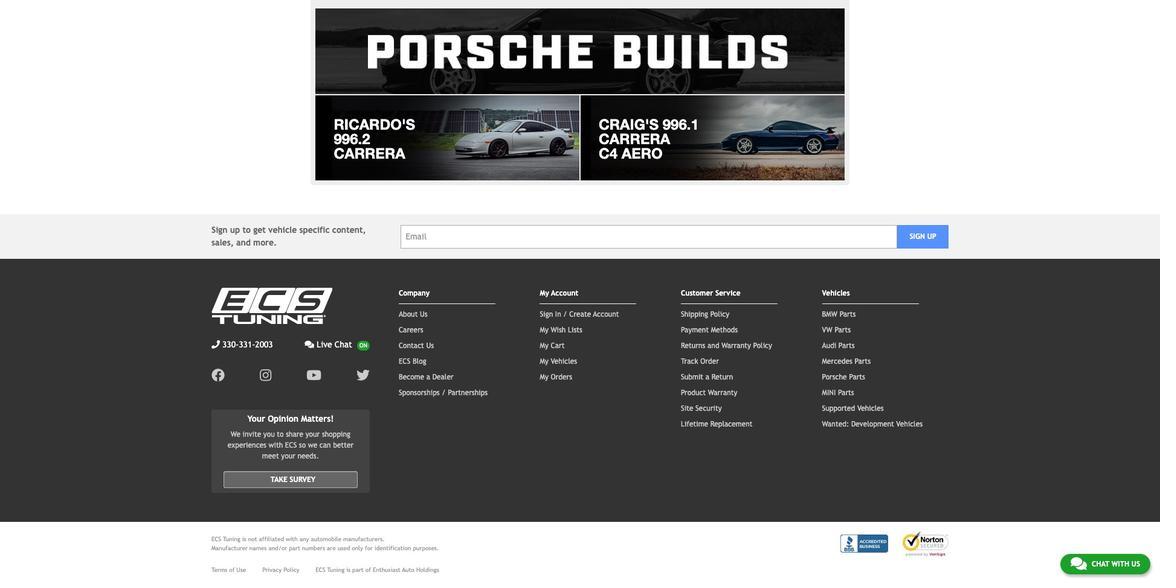 Task type: locate. For each thing, give the bounding box(es) containing it.
0 horizontal spatial comments image
[[305, 341, 314, 349]]

shipping
[[681, 311, 708, 319]]

my for my cart
[[540, 342, 549, 351]]

my orders
[[540, 373, 572, 382]]

1 a from the left
[[426, 373, 430, 382]]

craig's 996.1 carrera c4 aero
[[599, 116, 699, 162]]

1 vertical spatial your
[[281, 453, 295, 461]]

shipping policy
[[681, 311, 729, 319]]

warranty down methods
[[722, 342, 751, 351]]

contact us
[[399, 342, 434, 351]]

my for my orders
[[540, 373, 549, 382]]

1 horizontal spatial a
[[706, 373, 709, 382]]

returns and warranty policy link
[[681, 342, 772, 351]]

a for become
[[426, 373, 430, 382]]

warranty down the return
[[708, 389, 738, 398]]

is left not
[[242, 537, 246, 543]]

2 a from the left
[[706, 373, 709, 382]]

manufacturers.
[[343, 537, 385, 543]]

tuning down are
[[327, 567, 345, 574]]

my left the orders
[[540, 373, 549, 382]]

1 horizontal spatial carrera
[[599, 131, 670, 148]]

terms
[[211, 567, 227, 574]]

1 horizontal spatial with
[[286, 537, 298, 543]]

and
[[236, 238, 251, 248], [708, 342, 719, 351]]

0 vertical spatial comments image
[[305, 341, 314, 349]]

0 vertical spatial tuning
[[223, 537, 240, 543]]

site
[[681, 405, 693, 413]]

policy for shipping policy
[[710, 311, 729, 319]]

tuning
[[223, 537, 240, 543], [327, 567, 345, 574]]

0 vertical spatial to
[[243, 225, 251, 235]]

0 vertical spatial with
[[269, 442, 283, 450]]

sign for sign up to get vehicle specific content, sales, and more.
[[211, 225, 228, 235]]

live chat link
[[305, 339, 370, 352]]

/ down dealer at the bottom of the page
[[442, 389, 446, 398]]

ecs blog link
[[399, 358, 426, 366]]

meet
[[262, 453, 279, 461]]

2 my from the top
[[540, 326, 549, 335]]

lifetime replacement
[[681, 421, 753, 429]]

0 horizontal spatial policy
[[284, 567, 299, 574]]

0 horizontal spatial carrera
[[334, 145, 405, 162]]

tuning for not
[[223, 537, 240, 543]]

to left get
[[243, 225, 251, 235]]

1 horizontal spatial part
[[352, 567, 364, 574]]

2 vertical spatial us
[[1132, 561, 1140, 569]]

1 horizontal spatial tuning
[[327, 567, 345, 574]]

comments image
[[305, 341, 314, 349], [1071, 557, 1087, 572]]

2 horizontal spatial sign
[[910, 233, 925, 241]]

supported
[[822, 405, 855, 413]]

a left dealer at the bottom of the page
[[426, 373, 430, 382]]

enthusiast auto holdings link
[[373, 566, 439, 575]]

affiliated
[[259, 537, 284, 543]]

1 horizontal spatial policy
[[710, 311, 729, 319]]

sign up
[[910, 233, 937, 241]]

my left wish
[[540, 326, 549, 335]]

1 horizontal spatial to
[[277, 431, 284, 439]]

ecs left the 'so'
[[285, 442, 297, 450]]

0 vertical spatial and
[[236, 238, 251, 248]]

and right sales,
[[236, 238, 251, 248]]

ecs tuning is not affiliated with any automobile manufacturers. manufacturer names and/or part numbers are used only for identification purposes.
[[211, 537, 439, 552]]

5 my from the top
[[540, 373, 549, 382]]

1 vertical spatial comments image
[[1071, 557, 1087, 572]]

0 horizontal spatial up
[[230, 225, 240, 235]]

1 vertical spatial us
[[426, 342, 434, 351]]

1 horizontal spatial of
[[365, 567, 371, 574]]

us for about us
[[420, 311, 428, 319]]

my up my wish lists link
[[540, 290, 549, 298]]

comments image for chat
[[1071, 557, 1087, 572]]

1 horizontal spatial and
[[708, 342, 719, 351]]

order
[[700, 358, 719, 366]]

parts down mercedes parts link on the right of page
[[849, 373, 865, 382]]

1 my from the top
[[540, 290, 549, 298]]

ricardo's
[[334, 116, 415, 133]]

comments image inside "chat with us" "link"
[[1071, 557, 1087, 572]]

0 vertical spatial us
[[420, 311, 428, 319]]

chat
[[335, 340, 352, 350], [1092, 561, 1110, 569]]

is down used
[[346, 567, 351, 574]]

parts up porsche parts link
[[855, 358, 871, 366]]

become a dealer link
[[399, 373, 454, 382]]

1 horizontal spatial your
[[306, 431, 320, 439]]

comments image left chat with us
[[1071, 557, 1087, 572]]

is for not
[[242, 537, 246, 543]]

service
[[715, 290, 741, 298]]

1 vertical spatial with
[[286, 537, 298, 543]]

sign inside button
[[910, 233, 925, 241]]

bmw parts link
[[822, 311, 856, 319]]

1 horizontal spatial chat
[[1092, 561, 1110, 569]]

0 horizontal spatial chat
[[335, 340, 352, 350]]

ecs inside the ecs tuning is not affiliated with any automobile manufacturers. manufacturer names and/or part numbers are used only for identification purposes.
[[211, 537, 221, 543]]

numbers
[[302, 546, 325, 552]]

bmw parts
[[822, 311, 856, 319]]

0 horizontal spatial of
[[229, 567, 235, 574]]

wish
[[551, 326, 566, 335]]

ecs left blog
[[399, 358, 410, 366]]

0 vertical spatial your
[[306, 431, 320, 439]]

a for submit
[[706, 373, 709, 382]]

0 horizontal spatial a
[[426, 373, 430, 382]]

with
[[269, 442, 283, 450], [286, 537, 298, 543], [1112, 561, 1129, 569]]

your up we
[[306, 431, 320, 439]]

0 horizontal spatial with
[[269, 442, 283, 450]]

and/or
[[269, 546, 287, 552]]

0 horizontal spatial /
[[442, 389, 446, 398]]

a left the return
[[706, 373, 709, 382]]

of left enthusiast
[[365, 567, 371, 574]]

parts for vw parts
[[835, 326, 851, 335]]

0 horizontal spatial to
[[243, 225, 251, 235]]

lifetime
[[681, 421, 708, 429]]

account up in
[[551, 290, 578, 298]]

with inside the ecs tuning is not affiliated with any automobile manufacturers. manufacturer names and/or part numbers are used only for identification purposes.
[[286, 537, 298, 543]]

for
[[365, 546, 373, 552]]

up inside button
[[927, 233, 937, 241]]

comments image left live on the left of the page
[[305, 341, 314, 349]]

mercedes parts link
[[822, 358, 871, 366]]

my for my account
[[540, 290, 549, 298]]

your right 'meet'
[[281, 453, 295, 461]]

not
[[248, 537, 257, 543]]

with inside "link"
[[1112, 561, 1129, 569]]

of left use
[[229, 567, 235, 574]]

about us link
[[399, 311, 428, 319]]

matters!
[[301, 415, 334, 424]]

privacy policy link
[[262, 566, 299, 575]]

parts for mini parts
[[838, 389, 854, 398]]

my cart
[[540, 342, 565, 351]]

to right you
[[277, 431, 284, 439]]

partnerships
[[448, 389, 488, 398]]

parts for mercedes parts
[[855, 358, 871, 366]]

parts for porsche parts
[[849, 373, 865, 382]]

track order link
[[681, 358, 719, 366]]

1 horizontal spatial sign
[[540, 311, 553, 319]]

terms of use link
[[211, 566, 246, 575]]

instagram logo image
[[260, 369, 271, 383]]

part down any
[[289, 546, 300, 552]]

ecs up manufacturer at the left bottom of the page
[[211, 537, 221, 543]]

ecs for ecs tuning is part of enthusiast auto holdings
[[316, 567, 325, 574]]

1 vertical spatial is
[[346, 567, 351, 574]]

parts up mercedes parts link on the right of page
[[839, 342, 855, 351]]

1 vertical spatial and
[[708, 342, 719, 351]]

up inside the 'sign up to get vehicle specific content, sales, and more.'
[[230, 225, 240, 235]]

holdings
[[416, 567, 439, 574]]

2 of from the left
[[365, 567, 371, 574]]

2 horizontal spatial policy
[[753, 342, 772, 351]]

vehicles
[[822, 290, 850, 298], [551, 358, 577, 366], [857, 405, 884, 413], [896, 421, 923, 429]]

privacy
[[262, 567, 282, 574]]

331-
[[239, 340, 255, 350]]

mercedes parts
[[822, 358, 871, 366]]

0 horizontal spatial part
[[289, 546, 300, 552]]

vehicles right "development"
[[896, 421, 923, 429]]

1 horizontal spatial is
[[346, 567, 351, 574]]

0 horizontal spatial and
[[236, 238, 251, 248]]

3 my from the top
[[540, 342, 549, 351]]

1 vertical spatial tuning
[[327, 567, 345, 574]]

manufacturer
[[211, 546, 248, 552]]

ecs down numbers
[[316, 567, 325, 574]]

account
[[551, 290, 578, 298], [593, 311, 619, 319]]

better
[[333, 442, 354, 450]]

1 vertical spatial account
[[593, 311, 619, 319]]

parts
[[840, 311, 856, 319], [835, 326, 851, 335], [839, 342, 855, 351], [855, 358, 871, 366], [849, 373, 865, 382], [838, 389, 854, 398]]

0 horizontal spatial is
[[242, 537, 246, 543]]

part down only
[[352, 567, 364, 574]]

is
[[242, 537, 246, 543], [346, 567, 351, 574]]

take survey
[[271, 476, 316, 485]]

2 vertical spatial with
[[1112, 561, 1129, 569]]

1 horizontal spatial up
[[927, 233, 937, 241]]

parts down porsche parts at the right of page
[[838, 389, 854, 398]]

us for contact us
[[426, 342, 434, 351]]

1 vertical spatial chat
[[1092, 561, 1110, 569]]

contact
[[399, 342, 424, 351]]

get
[[253, 225, 266, 235]]

1 horizontal spatial comments image
[[1071, 557, 1087, 572]]

0 vertical spatial policy
[[710, 311, 729, 319]]

carrera
[[599, 131, 670, 148], [334, 145, 405, 162]]

sign
[[211, 225, 228, 235], [910, 233, 925, 241], [540, 311, 553, 319]]

more.
[[253, 238, 277, 248]]

/ right in
[[563, 311, 567, 319]]

my down my cart "link"
[[540, 358, 549, 366]]

/
[[563, 311, 567, 319], [442, 389, 446, 398]]

to inside the 'sign up to get vehicle specific content, sales, and more.'
[[243, 225, 251, 235]]

carrera inside craig's 996.1 carrera c4 aero
[[599, 131, 670, 148]]

parts right vw
[[835, 326, 851, 335]]

experiences
[[228, 442, 266, 450]]

purposes.
[[413, 546, 439, 552]]

4 my from the top
[[540, 358, 549, 366]]

my for my wish lists
[[540, 326, 549, 335]]

0 vertical spatial is
[[242, 537, 246, 543]]

carrera inside ricardo's 996.2 carrera
[[334, 145, 405, 162]]

0 horizontal spatial tuning
[[223, 537, 240, 543]]

996.1
[[663, 116, 699, 133]]

phone image
[[211, 341, 220, 349]]

0 vertical spatial warranty
[[722, 342, 751, 351]]

audi parts
[[822, 342, 855, 351]]

and up order
[[708, 342, 719, 351]]

2 vertical spatial policy
[[284, 567, 299, 574]]

tuning inside the ecs tuning is not affiliated with any automobile manufacturers. manufacturer names and/or part numbers are used only for identification purposes.
[[223, 537, 240, 543]]

1 vertical spatial warranty
[[708, 389, 738, 398]]

sign inside the 'sign up to get vehicle specific content, sales, and more.'
[[211, 225, 228, 235]]

live chat
[[317, 340, 352, 350]]

my orders link
[[540, 373, 572, 382]]

parts right bmw
[[840, 311, 856, 319]]

shipping policy link
[[681, 311, 729, 319]]

comments image inside live chat link
[[305, 341, 314, 349]]

0 vertical spatial /
[[563, 311, 567, 319]]

2 horizontal spatial with
[[1112, 561, 1129, 569]]

0 vertical spatial part
[[289, 546, 300, 552]]

blog
[[413, 358, 426, 366]]

1 vertical spatial to
[[277, 431, 284, 439]]

0 horizontal spatial account
[[551, 290, 578, 298]]

my left cart
[[540, 342, 549, 351]]

lists
[[568, 326, 583, 335]]

0 horizontal spatial sign
[[211, 225, 228, 235]]

chat with us
[[1092, 561, 1140, 569]]

tuning up manufacturer at the left bottom of the page
[[223, 537, 240, 543]]

is inside the ecs tuning is not affiliated with any automobile manufacturers. manufacturer names and/or part numbers are used only for identification purposes.
[[242, 537, 246, 543]]

account right create
[[593, 311, 619, 319]]

audi
[[822, 342, 836, 351]]

return
[[712, 373, 733, 382]]

1 horizontal spatial account
[[593, 311, 619, 319]]

vehicles up bmw parts link
[[822, 290, 850, 298]]

cart
[[551, 342, 565, 351]]

careers link
[[399, 326, 423, 335]]

we
[[231, 431, 241, 439]]



Task type: describe. For each thing, give the bounding box(es) containing it.
replacement
[[710, 421, 753, 429]]

ecs for ecs tuning is not affiliated with any automobile manufacturers. manufacturer names and/or part numbers are used only for identification purposes.
[[211, 537, 221, 543]]

methods
[[711, 326, 738, 335]]

names
[[249, 546, 267, 552]]

up for sign up
[[927, 233, 937, 241]]

customer
[[681, 290, 713, 298]]

ricardo's 996.2 carrera
[[334, 116, 415, 162]]

with inside the we invite you to share your shopping experiences with ecs so we can better meet your needs.
[[269, 442, 283, 450]]

0 vertical spatial chat
[[335, 340, 352, 350]]

take survey button
[[224, 472, 358, 489]]

1 vertical spatial part
[[352, 567, 364, 574]]

can
[[320, 442, 331, 450]]

0 horizontal spatial your
[[281, 453, 295, 461]]

supported vehicles
[[822, 405, 884, 413]]

track
[[681, 358, 698, 366]]

sign up to get vehicle specific content, sales, and more.
[[211, 225, 366, 248]]

customer service
[[681, 290, 741, 298]]

invite
[[243, 431, 261, 439]]

payment methods link
[[681, 326, 738, 335]]

submit
[[681, 373, 703, 382]]

up for sign up to get vehicle specific content, sales, and more.
[[230, 225, 240, 235]]

porsche parts link
[[822, 373, 865, 382]]

ecs inside the we invite you to share your shopping experiences with ecs so we can better meet your needs.
[[285, 442, 297, 450]]

company
[[399, 290, 430, 298]]

sign in / create account link
[[540, 311, 619, 319]]

ecs blog
[[399, 358, 426, 366]]

part inside the ecs tuning is not affiliated with any automobile manufacturers. manufacturer names and/or part numbers are used only for identification purposes.
[[289, 546, 300, 552]]

audi parts link
[[822, 342, 855, 351]]

mercedes
[[822, 358, 853, 366]]

content,
[[332, 225, 366, 235]]

vw
[[822, 326, 833, 335]]

mini parts
[[822, 389, 854, 398]]

shopping
[[322, 431, 351, 439]]

bmw
[[822, 311, 838, 319]]

0 vertical spatial account
[[551, 290, 578, 298]]

vehicles up the orders
[[551, 358, 577, 366]]

share
[[286, 431, 303, 439]]

330-
[[222, 340, 239, 350]]

1 of from the left
[[229, 567, 235, 574]]

ecs for ecs blog
[[399, 358, 410, 366]]

chat inside "link"
[[1092, 561, 1110, 569]]

automobile
[[311, 537, 341, 543]]

youtube logo image
[[306, 369, 321, 383]]

specific
[[299, 225, 330, 235]]

1 vertical spatial policy
[[753, 342, 772, 351]]

needs.
[[298, 453, 319, 461]]

only
[[352, 546, 363, 552]]

mini
[[822, 389, 836, 398]]

vehicles up wanted: development vehicles
[[857, 405, 884, 413]]

my vehicles link
[[540, 358, 577, 366]]

carrera for 996.1
[[599, 131, 670, 148]]

returns
[[681, 342, 705, 351]]

orders
[[551, 373, 572, 382]]

ecs tuning image
[[211, 288, 332, 325]]

carrera for 996.2
[[334, 145, 405, 162]]

and inside the 'sign up to get vehicle specific content, sales, and more.'
[[236, 238, 251, 248]]

2003
[[255, 340, 273, 350]]

returns and warranty policy
[[681, 342, 772, 351]]

330-331-2003 link
[[211, 339, 273, 352]]

tuning for part
[[327, 567, 345, 574]]

your opinion matters!
[[247, 415, 334, 424]]

any
[[300, 537, 309, 543]]

auto
[[402, 567, 414, 574]]

wanted: development vehicles
[[822, 421, 923, 429]]

twitter logo image
[[356, 369, 370, 383]]

vehicle
[[268, 225, 297, 235]]

parts for bmw parts
[[840, 311, 856, 319]]

product warranty link
[[681, 389, 738, 398]]

used
[[338, 546, 350, 552]]

my for my vehicles
[[540, 358, 549, 366]]

aero
[[622, 145, 663, 162]]

sign for sign up
[[910, 233, 925, 241]]

sign for sign in / create account
[[540, 311, 553, 319]]

facebook logo image
[[211, 369, 225, 383]]

my vehicles
[[540, 358, 577, 366]]

become
[[399, 373, 424, 382]]

take
[[271, 476, 287, 485]]

security
[[696, 405, 722, 413]]

policy for privacy policy
[[284, 567, 299, 574]]

payment methods
[[681, 326, 738, 335]]

use
[[236, 567, 246, 574]]

about
[[399, 311, 418, 319]]

my wish lists
[[540, 326, 583, 335]]

is for part
[[346, 567, 351, 574]]

1 horizontal spatial /
[[563, 311, 567, 319]]

to inside the we invite you to share your shopping experiences with ecs so we can better meet your needs.
[[277, 431, 284, 439]]

privacy policy
[[262, 567, 299, 574]]

my wish lists link
[[540, 326, 583, 335]]

sponsorships
[[399, 389, 440, 398]]

site security link
[[681, 405, 722, 413]]

submit a return
[[681, 373, 733, 382]]

comments image for live
[[305, 341, 314, 349]]

porsche
[[822, 373, 847, 382]]

opinion
[[268, 415, 299, 424]]

1 vertical spatial /
[[442, 389, 446, 398]]

about us
[[399, 311, 428, 319]]

are
[[327, 546, 336, 552]]

us inside "link"
[[1132, 561, 1140, 569]]

vw parts
[[822, 326, 851, 335]]

wanted: development vehicles link
[[822, 421, 923, 429]]

so
[[299, 442, 306, 450]]

enthusiast
[[373, 567, 400, 574]]

payment
[[681, 326, 709, 335]]

submit a return link
[[681, 373, 733, 382]]

supported vehicles link
[[822, 405, 884, 413]]

craig's
[[599, 116, 659, 133]]

Email email field
[[400, 225, 898, 249]]

parts for audi parts
[[839, 342, 855, 351]]

sign in / create account
[[540, 311, 619, 319]]



Task type: vqa. For each thing, say whether or not it's contained in the screenshot.
CARRERA
yes



